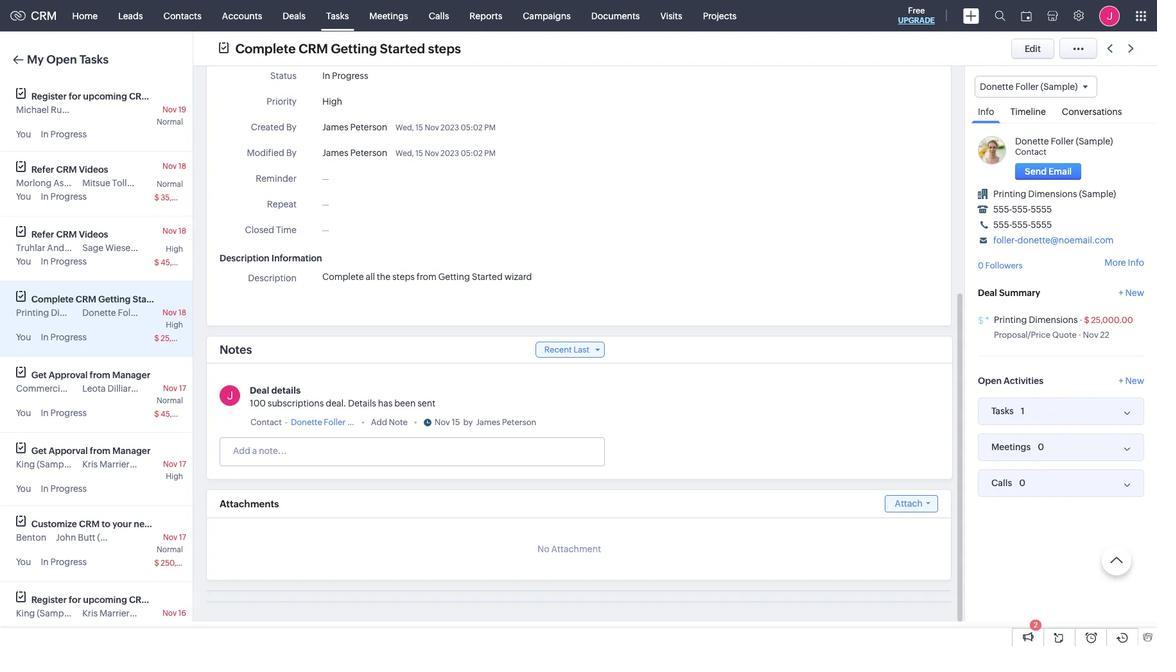 Task type: locate. For each thing, give the bounding box(es) containing it.
0 vertical spatial 15
[[415, 123, 423, 132]]

3 17 from the top
[[179, 533, 186, 542]]

3 normal from the top
[[157, 396, 183, 405]]

2 james peterson from the top
[[322, 148, 387, 158]]

conversations
[[1062, 107, 1122, 117]]

1 vertical spatial donette foller (sample)
[[82, 308, 180, 318]]

deal details 100 subscriptions deal. details has been sent
[[250, 385, 435, 408]]

refer up and
[[31, 229, 54, 240]]

progress for john butt (sample)
[[50, 557, 87, 567]]

you for printing
[[16, 332, 31, 342]]

normal down the 19
[[157, 118, 183, 127]]

you for truhlar
[[16, 256, 31, 267]]

2 2023 from the top
[[441, 149, 459, 158]]

1 vertical spatial james
[[322, 148, 348, 158]]

truhlar left and
[[16, 243, 45, 253]]

$ left 250,000.00
[[154, 559, 159, 568]]

in up customize
[[41, 484, 49, 494]]

donette foller (sample)
[[980, 82, 1078, 92], [82, 308, 180, 318]]

1 45,000.00 from the top
[[161, 258, 200, 267]]

steps for complete crm getting started steps nov 18
[[166, 294, 189, 304]]

1 18 from the top
[[178, 162, 186, 171]]

to
[[102, 519, 110, 529]]

1 horizontal spatial deal
[[978, 288, 997, 298]]

0 horizontal spatial truhlar
[[16, 243, 45, 253]]

you down truhlar and truhlar attys
[[16, 256, 31, 267]]

17 inside the get apporval from manager nov 17
[[179, 460, 186, 469]]

2 kris from the top
[[82, 608, 98, 618]]

king for register
[[16, 608, 35, 618]]

+ new
[[1119, 288, 1144, 298], [1119, 375, 1144, 386]]

you down benton on the bottom of the page
[[16, 557, 31, 567]]

manager inside get approval from manager nov 17
[[112, 370, 150, 380]]

1 vertical spatial king
[[16, 608, 35, 618]]

2 horizontal spatial 0
[[1038, 442, 1044, 452]]

attach
[[895, 498, 923, 509]]

1 + new from the top
[[1119, 288, 1144, 298]]

250,000.00
[[161, 559, 204, 568]]

1 kris marrier (sample) from the top
[[82, 459, 169, 469]]

high for sage wieser (sample)
[[166, 245, 183, 254]]

1 for from the top
[[69, 91, 81, 101]]

45,000.00 for leota dilliard (sample)
[[161, 410, 200, 419]]

1 horizontal spatial open
[[978, 375, 1002, 386]]

printing dimensions · $ 25,000.00 proposal/price quote · nov 22
[[994, 314, 1133, 339]]

0 vertical spatial info
[[978, 107, 994, 117]]

2023
[[441, 123, 459, 132], [441, 149, 459, 158]]

1 vertical spatial 25,000.00
[[161, 334, 199, 343]]

1 truhlar from the left
[[16, 243, 45, 253]]

0 vertical spatial started
[[380, 41, 425, 56]]

dimensions for printing dimensions (sample)
[[1028, 189, 1077, 199]]

wed, for created by
[[396, 123, 414, 132]]

pm for created by
[[484, 123, 496, 132]]

kris marrier (sample) for manager
[[82, 459, 169, 469]]

accounts link
[[212, 0, 273, 31]]

james right created by
[[322, 122, 348, 132]]

1 vertical spatial webinars
[[152, 595, 192, 605]]

6 you from the top
[[16, 484, 31, 494]]

1 vertical spatial james peterson
[[322, 148, 387, 158]]

+ new link
[[1119, 288, 1144, 304]]

in down printing dimensions at the top left of page
[[41, 332, 49, 342]]

register inside the register for upcoming crm webinars nov 19
[[31, 91, 67, 101]]

activities
[[1004, 375, 1044, 386]]

king (sample)
[[16, 459, 74, 469], [16, 608, 74, 618]]

in down morlong
[[41, 191, 49, 202]]

1 17 from the top
[[179, 384, 186, 393]]

1 upcoming from the top
[[83, 91, 127, 101]]

from inside get approval from manager nov 17
[[90, 370, 110, 380]]

0 vertical spatial get
[[31, 370, 47, 380]]

$ down leota dilliard (sample)
[[154, 410, 159, 419]]

0 vertical spatial wed, 15 nov 2023 05:02 pm
[[396, 123, 496, 132]]

0 vertical spatial manager
[[112, 370, 150, 380]]

progress down truhlar and truhlar attys
[[50, 256, 87, 267]]

for inside register for upcoming crm webinars nov 16
[[69, 595, 81, 605]]

·
[[1080, 315, 1083, 325], [1079, 330, 1081, 339]]

search element
[[987, 0, 1013, 31]]

0 vertical spatial 25,000.00
[[1091, 315, 1133, 325]]

nov inside register for upcoming crm webinars nov 16
[[162, 609, 177, 618]]

$
[[154, 193, 159, 202], [154, 258, 159, 267], [1084, 315, 1090, 325], [154, 334, 159, 343], [154, 410, 159, 419], [154, 559, 159, 568]]

manager down leota dilliard (sample)
[[112, 446, 151, 456]]

donette inside donette foller (sample) field
[[980, 82, 1014, 92]]

dimensions up approval
[[51, 308, 100, 318]]

1 vertical spatial tasks
[[79, 53, 109, 66]]

donette foller (sample) link down 'deal.' on the left bottom of page
[[291, 416, 382, 429]]

0 horizontal spatial 25,000.00
[[161, 334, 199, 343]]

2 18 from the top
[[178, 227, 186, 236]]

· right printing dimensions link
[[1080, 315, 1083, 325]]

you up benton on the bottom of the page
[[16, 484, 31, 494]]

started inside complete crm getting started steps nov 18
[[133, 294, 164, 304]]

you for king
[[16, 484, 31, 494]]

james right by
[[476, 417, 500, 427]]

1 refer from the top
[[31, 164, 54, 175]]

add
[[371, 417, 387, 427]]

0 vertical spatial register
[[31, 91, 67, 101]]

1 vertical spatial deal
[[250, 385, 269, 396]]

by for modified by
[[286, 148, 297, 158]]

previous record image
[[1107, 44, 1113, 53]]

wed, 15 nov 2023 05:02 pm for modified by
[[396, 149, 496, 158]]

truhlar right and
[[66, 243, 95, 253]]

0 vertical spatial new
[[1125, 288, 1144, 298]]

dimensions inside printing dimensions · $ 25,000.00 proposal/price quote · nov 22
[[1029, 314, 1078, 325]]

2 upcoming from the top
[[83, 595, 127, 605]]

1 horizontal spatial truhlar
[[66, 243, 95, 253]]

from right the
[[417, 272, 437, 282]]

7 you from the top
[[16, 557, 31, 567]]

in down and
[[41, 256, 49, 267]]

Add a note... field
[[220, 444, 604, 457]]

deal inside deal details 100 subscriptions deal. details has been sent
[[250, 385, 269, 396]]

0 vertical spatial + new
[[1119, 288, 1144, 298]]

0 horizontal spatial meetings
[[369, 11, 408, 21]]

deal up 100
[[250, 385, 269, 396]]

steps inside complete crm getting started steps nov 18
[[166, 294, 189, 304]]

1 vertical spatial refer crm videos
[[31, 229, 108, 240]]

$ 45,000.00 down leota dilliard (sample)
[[154, 410, 200, 419]]

1 vertical spatial get
[[31, 446, 47, 456]]

$ left 35,000.00
[[154, 193, 159, 202]]

calls link
[[419, 0, 459, 31]]

foller inside donette foller (sample) field
[[1016, 82, 1039, 92]]

1 vertical spatial manager
[[112, 446, 151, 456]]

3 you from the top
[[16, 256, 31, 267]]

last
[[574, 345, 590, 354]]

1 vertical spatial calls
[[992, 478, 1012, 488]]

refer for truhlar
[[31, 229, 54, 240]]

kris marrier (sample) down 'apporval'
[[82, 459, 169, 469]]

1 wed, 15 nov 2023 05:02 pm from the top
[[396, 123, 496, 132]]

0 vertical spatial 05:02
[[461, 123, 483, 132]]

· right quote
[[1079, 330, 1081, 339]]

1 by from the top
[[286, 122, 297, 132]]

contact
[[1015, 147, 1047, 157], [250, 417, 282, 427]]

you down "michael"
[[16, 129, 31, 139]]

0 horizontal spatial •
[[361, 417, 365, 427]]

5555 down printing dimensions (sample) link
[[1031, 204, 1052, 215]]

progress down 'apporval'
[[50, 484, 87, 494]]

description down closed
[[220, 253, 270, 263]]

get inside get approval from manager nov 17
[[31, 370, 47, 380]]

1 you from the top
[[16, 129, 31, 139]]

$ 45,000.00 for sage wieser (sample)
[[154, 258, 200, 267]]

refer crm videos
[[31, 164, 108, 175], [31, 229, 108, 240]]

dimensions for printing dimensions
[[51, 308, 100, 318]]

2 • from the left
[[414, 417, 417, 427]]

deal for deal details 100 subscriptions deal. details has been sent
[[250, 385, 269, 396]]

1 horizontal spatial donette foller (sample) link
[[1015, 136, 1113, 147]]

25,000.00 up 22
[[1091, 315, 1133, 325]]

1 horizontal spatial •
[[414, 417, 417, 427]]

5 you from the top
[[16, 408, 31, 418]]

4 normal from the top
[[157, 545, 183, 554]]

details
[[271, 385, 301, 396]]

2 get from the top
[[31, 446, 47, 456]]

normal for customize crm to your needs
[[157, 545, 183, 554]]

description for description
[[248, 273, 297, 283]]

2 king from the top
[[16, 608, 35, 618]]

nov inside printing dimensions · $ 25,000.00 proposal/price quote · nov 22
[[1083, 330, 1099, 339]]

crm link
[[10, 9, 57, 22]]

open left activities
[[978, 375, 1002, 386]]

+
[[1119, 288, 1124, 298], [1119, 375, 1124, 386]]

deal down 0 followers
[[978, 288, 997, 298]]

wed, for modified by
[[396, 149, 414, 158]]

nov 18
[[163, 162, 186, 171], [163, 227, 186, 236]]

17 inside get approval from manager nov 17
[[179, 384, 186, 393]]

0 horizontal spatial open
[[46, 53, 77, 66]]

2 wed, 15 nov 2023 05:02 pm from the top
[[396, 149, 496, 158]]

closed time
[[245, 225, 297, 235]]

0 vertical spatial tasks
[[326, 11, 349, 21]]

description information
[[220, 253, 322, 263]]

started for complete crm getting started steps
[[380, 41, 425, 56]]

1 king (sample) from the top
[[16, 459, 74, 469]]

butt
[[78, 532, 95, 543]]

2 king (sample) from the top
[[16, 608, 74, 618]]

truhlar and truhlar attys
[[16, 243, 119, 253]]

complete crm getting started steps
[[235, 41, 461, 56]]

1 vertical spatial by
[[286, 148, 297, 158]]

high for donette foller (sample)
[[166, 320, 183, 329]]

0 vertical spatial upcoming
[[83, 91, 127, 101]]

timeline
[[1010, 107, 1046, 117]]

$ right printing dimensions link
[[1084, 315, 1090, 325]]

my open tasks
[[27, 53, 109, 66]]

0 for calls
[[1019, 478, 1026, 488]]

2 you from the top
[[16, 191, 31, 202]]

5555 up foller-donette@noemail.com
[[1031, 220, 1052, 230]]

morlong
[[16, 178, 52, 188]]

0 horizontal spatial getting
[[98, 294, 131, 304]]

1 $ 45,000.00 from the top
[[154, 258, 200, 267]]

2 horizontal spatial started
[[472, 272, 503, 282]]

1 vertical spatial donette foller (sample) link
[[291, 416, 382, 429]]

donette foller (sample) up timeline link
[[980, 82, 1078, 92]]

attys
[[97, 243, 119, 253]]

• add note •
[[361, 417, 417, 427]]

2 vertical spatial 18
[[178, 308, 186, 317]]

progress down john
[[50, 557, 87, 567]]

1 get from the top
[[31, 370, 47, 380]]

1 vertical spatial 5555
[[1031, 220, 1052, 230]]

• left the add
[[361, 417, 365, 427]]

more info link
[[1105, 258, 1144, 268]]

from right 'apporval'
[[90, 446, 110, 456]]

register inside register for upcoming crm webinars nov 16
[[31, 595, 67, 605]]

0 horizontal spatial tasks
[[79, 53, 109, 66]]

0 vertical spatial marrier
[[100, 459, 130, 469]]

1 vertical spatial wed,
[[396, 149, 414, 158]]

nov 18 for mitsue tollner (sample)
[[163, 162, 186, 171]]

videos up the mitsue
[[79, 164, 108, 175]]

refer crm videos up associates
[[31, 164, 108, 175]]

1 vertical spatial $ 45,000.00
[[154, 410, 200, 419]]

upcoming down 'john butt (sample)' at the left of page
[[83, 595, 127, 605]]

get left 'apporval'
[[31, 446, 47, 456]]

in progress down john
[[41, 557, 87, 567]]

pm for modified by
[[484, 149, 496, 158]]

getting left wizard
[[438, 272, 470, 282]]

my
[[27, 53, 44, 66]]

2 vertical spatial 0
[[1019, 478, 1026, 488]]

• right note
[[414, 417, 417, 427]]

normal down leota dilliard (sample)
[[157, 396, 183, 405]]

2
[[1034, 621, 1038, 629]]

contact down timeline in the top right of the page
[[1015, 147, 1047, 157]]

2 wed, from the top
[[396, 149, 414, 158]]

description down the 'description information'
[[248, 273, 297, 283]]

press
[[69, 383, 91, 394]]

1 vertical spatial kris marrier (sample)
[[82, 608, 169, 618]]

videos up the sage
[[79, 229, 108, 240]]

webinars up 16 in the bottom left of the page
[[152, 595, 192, 605]]

dimensions for printing dimensions · $ 25,000.00 proposal/price quote · nov 22
[[1029, 314, 1078, 325]]

your
[[112, 519, 132, 529]]

started up $ 25,000.00
[[133, 294, 164, 304]]

2 pm from the top
[[484, 149, 496, 158]]

0 vertical spatial kris marrier (sample)
[[82, 459, 169, 469]]

donette foller (sample) inside field
[[980, 82, 1078, 92]]

18 for mitsue tollner (sample)
[[178, 162, 186, 171]]

foller-donette@noemail.com
[[993, 235, 1114, 245]]

1 vertical spatial wed, 15 nov 2023 05:02 pm
[[396, 149, 496, 158]]

1 register from the top
[[31, 91, 67, 101]]

2 by from the top
[[286, 148, 297, 158]]

2 5555 from the top
[[1031, 220, 1052, 230]]

complete all the steps from getting started wizard
[[322, 272, 532, 282]]

for down john
[[69, 595, 81, 605]]

$ 45,000.00
[[154, 258, 200, 267], [154, 410, 200, 419]]

1 webinars from the top
[[152, 91, 192, 101]]

contact left -
[[250, 417, 282, 427]]

progress for mitsue tollner (sample)
[[50, 191, 87, 202]]

upcoming for register for upcoming crm webinars nov 16
[[83, 595, 127, 605]]

1 nov 18 from the top
[[163, 162, 186, 171]]

2 17 from the top
[[179, 460, 186, 469]]

2 refer crm videos from the top
[[31, 229, 108, 240]]

leota
[[82, 383, 106, 394]]

1 vertical spatial kris
[[82, 608, 98, 618]]

getting
[[331, 41, 377, 56], [438, 272, 470, 282], [98, 294, 131, 304]]

complete left all on the left
[[322, 272, 364, 282]]

1 vertical spatial register
[[31, 595, 67, 605]]

15 for created by
[[415, 123, 423, 132]]

manager for dilliard
[[112, 370, 150, 380]]

progress down complete crm getting started steps
[[332, 71, 368, 81]]

in for leota dilliard (sample)
[[41, 408, 49, 418]]

18 inside complete crm getting started steps nov 18
[[178, 308, 186, 317]]

18 up 35,000.00
[[178, 162, 186, 171]]

3 18 from the top
[[178, 308, 186, 317]]

1 vertical spatial nov 18
[[163, 227, 186, 236]]

edit button
[[1011, 38, 1054, 59]]

2 $ 45,000.00 from the top
[[154, 410, 200, 419]]

king
[[16, 459, 35, 469], [16, 608, 35, 618]]

15
[[415, 123, 423, 132], [415, 149, 423, 158], [452, 417, 460, 427]]

sage
[[82, 243, 103, 253]]

printing for printing dimensions
[[16, 308, 49, 318]]

0 vertical spatial kris
[[82, 459, 98, 469]]

in progress down printing dimensions at the top left of page
[[41, 332, 87, 342]]

you down printing dimensions at the top left of page
[[16, 332, 31, 342]]

1 horizontal spatial meetings
[[992, 442, 1031, 452]]

attachment
[[551, 544, 601, 554]]

crm
[[31, 9, 57, 22], [299, 41, 328, 56], [129, 91, 150, 101], [56, 164, 77, 175], [56, 229, 77, 240], [76, 294, 96, 304], [79, 519, 100, 529], [129, 595, 150, 605]]

from inside the get apporval from manager nov 17
[[90, 446, 110, 456]]

2 horizontal spatial tasks
[[992, 406, 1014, 416]]

contacts
[[164, 11, 202, 21]]

marrier for upcoming
[[100, 608, 130, 618]]

2 05:02 from the top
[[461, 149, 483, 158]]

steps right the
[[392, 272, 415, 282]]

$ for leota dilliard (sample)
[[154, 410, 159, 419]]

upcoming inside the register for upcoming crm webinars nov 19
[[83, 91, 127, 101]]

0 horizontal spatial contact
[[250, 417, 282, 427]]

1 marrier from the top
[[100, 459, 130, 469]]

tollner
[[112, 178, 141, 188]]

in for mitsue tollner (sample)
[[41, 191, 49, 202]]

refer crm videos up truhlar and truhlar attys
[[31, 229, 108, 240]]

0 horizontal spatial complete
[[31, 294, 74, 304]]

1 videos from the top
[[79, 164, 108, 175]]

status
[[270, 71, 297, 81]]

create menu element
[[956, 0, 987, 31]]

started down "meetings" link
[[380, 41, 425, 56]]

progress down ruta
[[50, 129, 87, 139]]

1 king from the top
[[16, 459, 35, 469]]

from
[[417, 272, 437, 282], [90, 370, 110, 380], [90, 446, 110, 456]]

in for kris marrier (sample)
[[41, 484, 49, 494]]

2 kris marrier (sample) from the top
[[82, 608, 169, 618]]

2 horizontal spatial getting
[[438, 272, 470, 282]]

refer crm videos for associates
[[31, 164, 108, 175]]

james right modified by
[[322, 148, 348, 158]]

$ 45,000.00 down sage wieser (sample)
[[154, 258, 200, 267]]

2 45,000.00 from the top
[[161, 410, 200, 419]]

2 horizontal spatial steps
[[428, 41, 461, 56]]

tasks down the home link
[[79, 53, 109, 66]]

getting down wieser
[[98, 294, 131, 304]]

dimensions up quote
[[1029, 314, 1078, 325]]

kris for from
[[82, 459, 98, 469]]

progress down printing dimensions at the top left of page
[[50, 332, 87, 342]]

manager for marrier
[[112, 446, 151, 456]]

dimensions
[[1028, 189, 1077, 199], [51, 308, 100, 318], [1029, 314, 1078, 325]]

1 horizontal spatial 25,000.00
[[1091, 315, 1133, 325]]

45,000.00
[[161, 258, 200, 267], [161, 410, 200, 419]]

1 vertical spatial +
[[1119, 375, 1124, 386]]

progress for sage wieser (sample)
[[50, 256, 87, 267]]

webinars inside register for upcoming crm webinars nov 16
[[152, 595, 192, 605]]

1 vertical spatial from
[[90, 370, 110, 380]]

1 refer crm videos from the top
[[31, 164, 108, 175]]

peterson for created by
[[350, 122, 387, 132]]

profile image
[[1099, 5, 1120, 26]]

michael ruta (sample) normal
[[16, 105, 183, 127]]

nov inside customize crm to your needs nov 17
[[163, 533, 177, 542]]

1 wed, from the top
[[396, 123, 414, 132]]

2 refer from the top
[[31, 229, 54, 240]]

2 marrier from the top
[[100, 608, 130, 618]]

created by
[[251, 122, 297, 132]]

0 vertical spatial 17
[[179, 384, 186, 393]]

1 horizontal spatial started
[[380, 41, 425, 56]]

2 normal from the top
[[157, 180, 183, 189]]

in for donette foller (sample)
[[41, 332, 49, 342]]

0 vertical spatial by
[[286, 122, 297, 132]]

0 vertical spatial refer
[[31, 164, 54, 175]]

you down morlong
[[16, 191, 31, 202]]

$ down sage wieser (sample)
[[154, 258, 159, 267]]

complete for complete crm getting started steps
[[235, 41, 296, 56]]

05:02 for modified by
[[461, 149, 483, 158]]

0 horizontal spatial info
[[978, 107, 994, 117]]

2 vertical spatial started
[[133, 294, 164, 304]]

2 webinars from the top
[[152, 595, 192, 605]]

mitsue
[[82, 178, 110, 188]]

$ for john butt (sample)
[[154, 559, 159, 568]]

register
[[31, 91, 67, 101], [31, 595, 67, 605]]

0 for meetings
[[1038, 442, 1044, 452]]

for for register for upcoming crm webinars nov 19
[[69, 91, 81, 101]]

steps
[[428, 41, 461, 56], [392, 272, 415, 282], [166, 294, 189, 304]]

you down the commercial
[[16, 408, 31, 418]]

foller inside 'donette foller (sample) contact'
[[1051, 136, 1074, 147]]

contact - donette foller (sample)
[[250, 417, 382, 427]]

from for kris marrier (sample)
[[90, 446, 110, 456]]

printing
[[993, 189, 1026, 199], [16, 308, 49, 318], [994, 314, 1027, 325]]

donette foller (sample) link down conversations
[[1015, 136, 1113, 147]]

tasks up complete crm getting started steps
[[326, 11, 349, 21]]

0 horizontal spatial calls
[[429, 11, 449, 21]]

1 vertical spatial complete
[[322, 272, 364, 282]]

0 vertical spatial james peterson
[[322, 122, 387, 132]]

progress down press
[[50, 408, 87, 418]]

created
[[251, 122, 284, 132]]

for inside the register for upcoming crm webinars nov 19
[[69, 91, 81, 101]]

1 vertical spatial pm
[[484, 149, 496, 158]]

2 555-555-5555 from the top
[[993, 220, 1052, 230]]

1 vertical spatial marrier
[[100, 608, 130, 618]]

contact inside 'donette foller (sample) contact'
[[1015, 147, 1047, 157]]

in progress for kris marrier (sample)
[[41, 484, 87, 494]]

accounts
[[222, 11, 262, 21]]

2 vertical spatial james
[[476, 417, 500, 427]]

1 normal from the top
[[157, 118, 183, 127]]

0 vertical spatial 0
[[978, 261, 984, 270]]

nov 18 down $ 35,000.00
[[163, 227, 186, 236]]

2 + from the top
[[1119, 375, 1124, 386]]

webinars
[[152, 91, 192, 101], [152, 595, 192, 605]]

1 vertical spatial 17
[[179, 460, 186, 469]]

open right my
[[46, 53, 77, 66]]

0 vertical spatial +
[[1119, 288, 1124, 298]]

in down the commercial
[[41, 408, 49, 418]]

0 vertical spatial king
[[16, 459, 35, 469]]

2 vertical spatial complete
[[31, 294, 74, 304]]

get up the commercial
[[31, 370, 47, 380]]

2023 for modified by
[[441, 149, 459, 158]]

deal for deal summary
[[978, 288, 997, 298]]

calls
[[429, 11, 449, 21], [992, 478, 1012, 488]]

normal up $ 250,000.00 at the bottom left
[[157, 545, 183, 554]]

meetings left calls link
[[369, 11, 408, 21]]

mitsue tollner (sample)
[[82, 178, 180, 188]]

0 vertical spatial $ 45,000.00
[[154, 258, 200, 267]]

in progress up customize
[[41, 484, 87, 494]]

donette foller (sample) link
[[1015, 136, 1113, 147], [291, 416, 382, 429]]

info link
[[972, 98, 1001, 123]]

getting inside complete crm getting started steps nov 18
[[98, 294, 131, 304]]

1 james peterson from the top
[[322, 122, 387, 132]]

steps down calls link
[[428, 41, 461, 56]]

next record image
[[1128, 44, 1137, 53]]

0 vertical spatial 5555
[[1031, 204, 1052, 215]]

4 you from the top
[[16, 332, 31, 342]]

webinars inside the register for upcoming crm webinars nov 19
[[152, 91, 192, 101]]

0 vertical spatial 45,000.00
[[161, 258, 200, 267]]

tasks left 1
[[992, 406, 1014, 416]]

printing dimensions (sample)
[[993, 189, 1116, 199]]

5555
[[1031, 204, 1052, 215], [1031, 220, 1052, 230]]

17 for leota dilliard (sample)
[[179, 384, 186, 393]]

high
[[322, 96, 342, 107], [166, 245, 183, 254], [166, 320, 183, 329], [166, 472, 183, 481]]

info left timeline in the top right of the page
[[978, 107, 994, 117]]

1 horizontal spatial donette foller (sample)
[[980, 82, 1078, 92]]

1 2023 from the top
[[441, 123, 459, 132]]

in progress down truhlar and truhlar attys
[[41, 256, 87, 267]]

0 vertical spatial 18
[[178, 162, 186, 171]]

0 vertical spatial 555-555-5555
[[993, 204, 1052, 215]]

Donette Foller (Sample) field
[[975, 76, 1098, 98]]

normal up $ 35,000.00
[[157, 180, 183, 189]]

2 nov 18 from the top
[[163, 227, 186, 236]]

0
[[978, 261, 984, 270], [1038, 442, 1044, 452], [1019, 478, 1026, 488]]

upcoming inside register for upcoming crm webinars nov 16
[[83, 595, 127, 605]]

None button
[[1015, 163, 1082, 180]]

$ down complete crm getting started steps nov 18
[[154, 334, 159, 343]]

james peterson for modified by
[[322, 148, 387, 158]]

by right modified
[[286, 148, 297, 158]]

18 down 35,000.00
[[178, 227, 186, 236]]

james for created by
[[322, 122, 348, 132]]

no
[[537, 544, 550, 554]]

2 videos from the top
[[79, 229, 108, 240]]

donette foller (sample) up $ 25,000.00
[[82, 308, 180, 318]]

crm inside complete crm getting started steps nov 18
[[76, 294, 96, 304]]

webinars up the 19
[[152, 91, 192, 101]]

2 vertical spatial from
[[90, 446, 110, 456]]

2 for from the top
[[69, 595, 81, 605]]

get inside the get apporval from manager nov 17
[[31, 446, 47, 456]]

18
[[178, 162, 186, 171], [178, 227, 186, 236], [178, 308, 186, 317]]

marrier
[[100, 459, 130, 469], [100, 608, 130, 618]]

by james peterson
[[463, 417, 537, 427]]

0 vertical spatial meetings
[[369, 11, 408, 21]]

1 vertical spatial started
[[472, 272, 503, 282]]

18 up $ 25,000.00
[[178, 308, 186, 317]]

0 vertical spatial james
[[322, 122, 348, 132]]

45,000.00 down sage wieser (sample)
[[161, 258, 200, 267]]

2 register from the top
[[31, 595, 67, 605]]

0 horizontal spatial steps
[[166, 294, 189, 304]]

1 pm from the top
[[484, 123, 496, 132]]

1 vertical spatial 0
[[1038, 442, 1044, 452]]

info right more
[[1128, 258, 1144, 268]]

1 kris from the top
[[82, 459, 98, 469]]

manager inside the get apporval from manager nov 17
[[112, 446, 151, 456]]

1 05:02 from the top
[[461, 123, 483, 132]]

closed
[[245, 225, 274, 235]]

0 vertical spatial ·
[[1080, 315, 1083, 325]]

nov 18 up $ 35,000.00
[[163, 162, 186, 171]]

1 vertical spatial 18
[[178, 227, 186, 236]]

normal
[[157, 118, 183, 127], [157, 180, 183, 189], [157, 396, 183, 405], [157, 545, 183, 554]]



Task type: vqa. For each thing, say whether or not it's contained in the screenshot.
'date'
no



Task type: describe. For each thing, give the bounding box(es) containing it.
leota dilliard (sample)
[[82, 383, 175, 394]]

15 for modified by
[[415, 149, 423, 158]]

1 5555 from the top
[[1031, 204, 1052, 215]]

john
[[56, 532, 76, 543]]

normal inside michael ruta (sample) normal
[[157, 118, 183, 127]]

in progress for john butt (sample)
[[41, 557, 87, 567]]

subscriptions
[[268, 398, 324, 408]]

dilliard
[[108, 383, 137, 394]]

in progress down complete crm getting started steps
[[322, 71, 368, 81]]

printing for printing dimensions (sample)
[[993, 189, 1026, 199]]

$ 250,000.00
[[154, 559, 204, 568]]

proposal/price
[[994, 330, 1051, 339]]

0 followers
[[978, 261, 1023, 270]]

25,000.00 inside printing dimensions · $ 25,000.00 proposal/price quote · nov 22
[[1091, 315, 1133, 325]]

progress for leota dilliard (sample)
[[50, 408, 87, 418]]

open activities
[[978, 375, 1044, 386]]

nov inside complete crm getting started steps nov 18
[[163, 308, 177, 317]]

by for created by
[[286, 122, 297, 132]]

priority
[[267, 96, 297, 107]]

printing inside printing dimensions · $ 25,000.00 proposal/price quote · nov 22
[[994, 314, 1027, 325]]

description for description information
[[220, 253, 270, 263]]

videos for sage
[[79, 229, 108, 240]]

low
[[168, 621, 183, 630]]

webinars for register for upcoming crm webinars nov 19
[[152, 91, 192, 101]]

register for register for upcoming crm webinars nov 16
[[31, 595, 67, 605]]

you for commercial
[[16, 408, 31, 418]]

get for get apporval from manager
[[31, 446, 47, 456]]

leads link
[[108, 0, 153, 31]]

high for kris marrier (sample)
[[166, 472, 183, 481]]

john butt (sample)
[[56, 532, 134, 543]]

donette@noemail.com
[[1018, 235, 1114, 245]]

upcoming for register for upcoming crm webinars nov 19
[[83, 91, 127, 101]]

2 + new from the top
[[1119, 375, 1144, 386]]

1 vertical spatial meetings
[[992, 442, 1031, 452]]

foller-donette@noemail.com link
[[993, 235, 1114, 245]]

progress for donette foller (sample)
[[50, 332, 87, 342]]

marrier for from
[[100, 459, 130, 469]]

peterson for modified by
[[350, 148, 387, 158]]

deals
[[283, 11, 306, 21]]

1 vertical spatial contact
[[250, 417, 282, 427]]

$ for sage wieser (sample)
[[154, 258, 159, 267]]

register for register for upcoming crm webinars nov 19
[[31, 91, 67, 101]]

king (sample) for get
[[16, 459, 74, 469]]

more info
[[1105, 258, 1144, 268]]

reports
[[470, 11, 502, 21]]

2023 for created by
[[441, 123, 459, 132]]

get for get approval from manager
[[31, 370, 47, 380]]

customize
[[31, 519, 77, 529]]

reports link
[[459, 0, 513, 31]]

followers
[[985, 261, 1023, 270]]

customize crm to your needs nov 17
[[31, 519, 186, 542]]

0 vertical spatial donette foller (sample) link
[[1015, 136, 1113, 147]]

getting for complete crm getting started steps nov 18
[[98, 294, 131, 304]]

foller-
[[993, 235, 1018, 245]]

leads
[[118, 11, 143, 21]]

1 horizontal spatial info
[[1128, 258, 1144, 268]]

$ inside printing dimensions · $ 25,000.00 proposal/price quote · nov 22
[[1084, 315, 1090, 325]]

22
[[1100, 330, 1110, 339]]

17 inside customize crm to your needs nov 17
[[179, 533, 186, 542]]

normal for get approval from manager
[[157, 396, 183, 405]]

has
[[378, 398, 393, 408]]

profile element
[[1092, 0, 1128, 31]]

printing dimensions
[[16, 308, 100, 318]]

commercial
[[16, 383, 67, 394]]

started for complete crm getting started steps nov 18
[[133, 294, 164, 304]]

getting for complete crm getting started steps
[[331, 41, 377, 56]]

summary
[[999, 288, 1041, 298]]

wed, 15 nov 2023 05:02 pm for created by
[[396, 123, 496, 132]]

james for modified by
[[322, 148, 348, 158]]

kris for upcoming
[[82, 608, 98, 618]]

king for get
[[16, 459, 35, 469]]

for for register for upcoming crm webinars nov 16
[[69, 595, 81, 605]]

needs
[[134, 519, 160, 529]]

webinars for register for upcoming crm webinars nov 16
[[152, 595, 192, 605]]

complete inside complete crm getting started steps nov 18
[[31, 294, 74, 304]]

wizard
[[505, 272, 532, 282]]

create menu image
[[963, 8, 979, 23]]

you for morlong
[[16, 191, 31, 202]]

add note link
[[371, 416, 408, 429]]

and
[[47, 243, 64, 253]]

in progress for sage wieser (sample)
[[41, 256, 87, 267]]

attach link
[[885, 495, 938, 512]]

(sample) inside 'donette foller (sample) contact'
[[1076, 136, 1113, 147]]

normal for refer crm videos
[[157, 180, 183, 189]]

recent
[[544, 345, 572, 354]]

printing dimensions (sample) link
[[993, 189, 1116, 199]]

donette foller (sample) contact
[[1015, 136, 1113, 157]]

meetings link
[[359, 0, 419, 31]]

steps for complete crm getting started steps
[[428, 41, 461, 56]]

michael
[[16, 105, 49, 115]]

nov 18 for sage wieser (sample)
[[163, 227, 186, 236]]

in progress for leota dilliard (sample)
[[41, 408, 87, 418]]

repeat
[[267, 199, 297, 209]]

2 vertical spatial 15
[[452, 417, 460, 427]]

tasks link
[[316, 0, 359, 31]]

king (sample) for register
[[16, 608, 74, 618]]

2 vertical spatial tasks
[[992, 406, 1014, 416]]

free upgrade
[[898, 6, 935, 25]]

sage wieser (sample)
[[82, 243, 173, 253]]

19
[[178, 105, 186, 114]]

(sample) inside michael ruta (sample) normal
[[72, 105, 109, 115]]

kris marrier (sample) for crm
[[82, 608, 169, 618]]

16
[[178, 609, 186, 618]]

refer crm videos for and
[[31, 229, 108, 240]]

crm inside register for upcoming crm webinars nov 16
[[129, 595, 150, 605]]

1 new from the top
[[1125, 288, 1144, 298]]

1 vertical spatial open
[[978, 375, 1002, 386]]

nov inside the register for upcoming crm webinars nov 19
[[162, 105, 177, 114]]

100
[[250, 398, 266, 408]]

1 vertical spatial getting
[[438, 272, 470, 282]]

45,000.00 for sage wieser (sample)
[[161, 258, 200, 267]]

edit
[[1025, 43, 1041, 54]]

2 new from the top
[[1125, 375, 1144, 386]]

videos for mitsue
[[79, 164, 108, 175]]

1 • from the left
[[361, 417, 365, 427]]

get approval from manager nov 17
[[31, 370, 186, 393]]

deals link
[[273, 0, 316, 31]]

in progress for mitsue tollner (sample)
[[41, 191, 87, 202]]

progress for kris marrier (sample)
[[50, 484, 87, 494]]

$ 25,000.00
[[154, 334, 199, 343]]

0 horizontal spatial donette foller (sample)
[[82, 308, 180, 318]]

(sample) inside field
[[1041, 82, 1078, 92]]

nov inside the get apporval from manager nov 17
[[163, 460, 177, 469]]

2 truhlar from the left
[[66, 243, 95, 253]]

in for john butt (sample)
[[41, 557, 49, 567]]

in progress for donette foller (sample)
[[41, 332, 87, 342]]

attachments
[[220, 498, 279, 509]]

from for leota dilliard (sample)
[[90, 370, 110, 380]]

deal summary
[[978, 288, 1041, 298]]

benton
[[16, 532, 46, 543]]

associates
[[53, 178, 98, 188]]

1 vertical spatial ·
[[1079, 330, 1081, 339]]

crm inside the register for upcoming crm webinars nov 19
[[129, 91, 150, 101]]

donette inside 'donette foller (sample) contact'
[[1015, 136, 1049, 147]]

0 vertical spatial open
[[46, 53, 77, 66]]

been
[[394, 398, 416, 408]]

timeline link
[[1004, 98, 1052, 123]]

contacts link
[[153, 0, 212, 31]]

visits
[[660, 11, 682, 21]]

1 horizontal spatial tasks
[[326, 11, 349, 21]]

refer for morlong
[[31, 164, 54, 175]]

notes
[[220, 343, 252, 356]]

05:02 for created by
[[461, 123, 483, 132]]

18 for sage wieser (sample)
[[178, 227, 186, 236]]

visits link
[[650, 0, 693, 31]]

projects link
[[693, 0, 747, 31]]

in down "michael"
[[41, 129, 49, 139]]

by
[[463, 417, 473, 427]]

ruta
[[51, 105, 70, 115]]

1 + from the top
[[1119, 288, 1124, 298]]

conversations link
[[1056, 98, 1129, 123]]

$ for mitsue tollner (sample)
[[154, 193, 159, 202]]

0 vertical spatial calls
[[429, 11, 449, 21]]

$ for donette foller (sample)
[[154, 334, 159, 343]]

in progress down ruta
[[41, 129, 87, 139]]

recent last
[[544, 345, 590, 354]]

0 horizontal spatial 0
[[978, 261, 984, 270]]

0 vertical spatial from
[[417, 272, 437, 282]]

reminder
[[256, 173, 297, 184]]

in for sage wieser (sample)
[[41, 256, 49, 267]]

home link
[[62, 0, 108, 31]]

no attachment
[[537, 544, 601, 554]]

nov inside get approval from manager nov 17
[[163, 384, 177, 393]]

1 555-555-5555 from the top
[[993, 204, 1052, 215]]

2 vertical spatial peterson
[[502, 417, 537, 427]]

james peterson for created by
[[322, 122, 387, 132]]

search image
[[995, 10, 1006, 21]]

$ 45,000.00 for leota dilliard (sample)
[[154, 410, 200, 419]]

free
[[908, 6, 925, 15]]

upgrade
[[898, 16, 935, 25]]

in down complete crm getting started steps
[[322, 71, 330, 81]]

modified by
[[247, 148, 297, 158]]

campaigns link
[[513, 0, 581, 31]]

1 vertical spatial steps
[[392, 272, 415, 282]]

deal.
[[326, 398, 346, 408]]

complete for complete all the steps from getting started wizard
[[322, 272, 364, 282]]

crm inside customize crm to your needs nov 17
[[79, 519, 100, 529]]

calendar image
[[1021, 11, 1032, 21]]

wieser
[[105, 243, 134, 253]]



